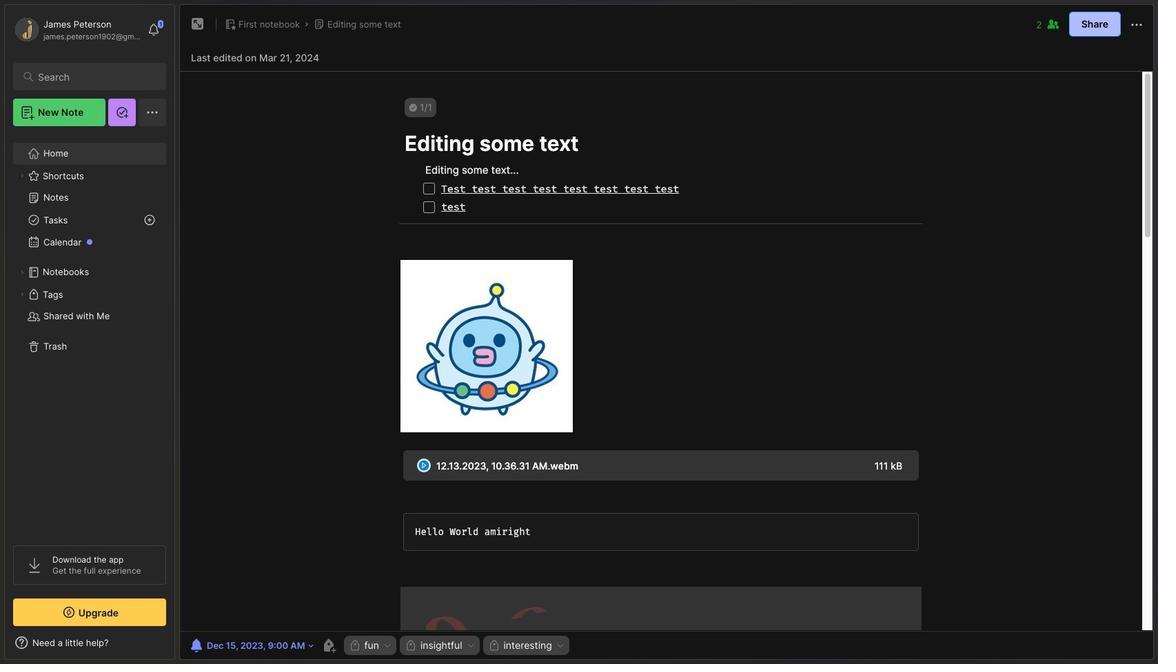 Task type: vqa. For each thing, say whether or not it's contained in the screenshot.
tab to the left
no



Task type: describe. For each thing, give the bounding box(es) containing it.
Add tag field
[[573, 639, 677, 652]]

add tag image
[[320, 637, 337, 654]]

fun Tag actions field
[[379, 641, 392, 650]]

expand tags image
[[18, 290, 26, 299]]

Search text field
[[38, 70, 154, 83]]

interesting Tag actions field
[[552, 641, 565, 650]]



Task type: locate. For each thing, give the bounding box(es) containing it.
Account field
[[13, 16, 141, 43]]

expand notebooks image
[[18, 268, 26, 277]]

tree
[[5, 135, 175, 533]]

Edit reminder field
[[187, 636, 315, 655]]

More actions field
[[1129, 15, 1146, 33]]

tree inside 'main' element
[[5, 135, 175, 533]]

Note Editor text field
[[180, 71, 1154, 631]]

more actions image
[[1129, 16, 1146, 33]]

insightful Tag actions field
[[462, 641, 476, 650]]

None search field
[[38, 68, 154, 85]]

expand note image
[[190, 16, 206, 32]]

main element
[[0, 0, 179, 664]]

none search field inside 'main' element
[[38, 68, 154, 85]]

WHAT'S NEW field
[[5, 632, 175, 654]]

click to collapse image
[[174, 639, 185, 655]]

note window element
[[179, 4, 1155, 664]]



